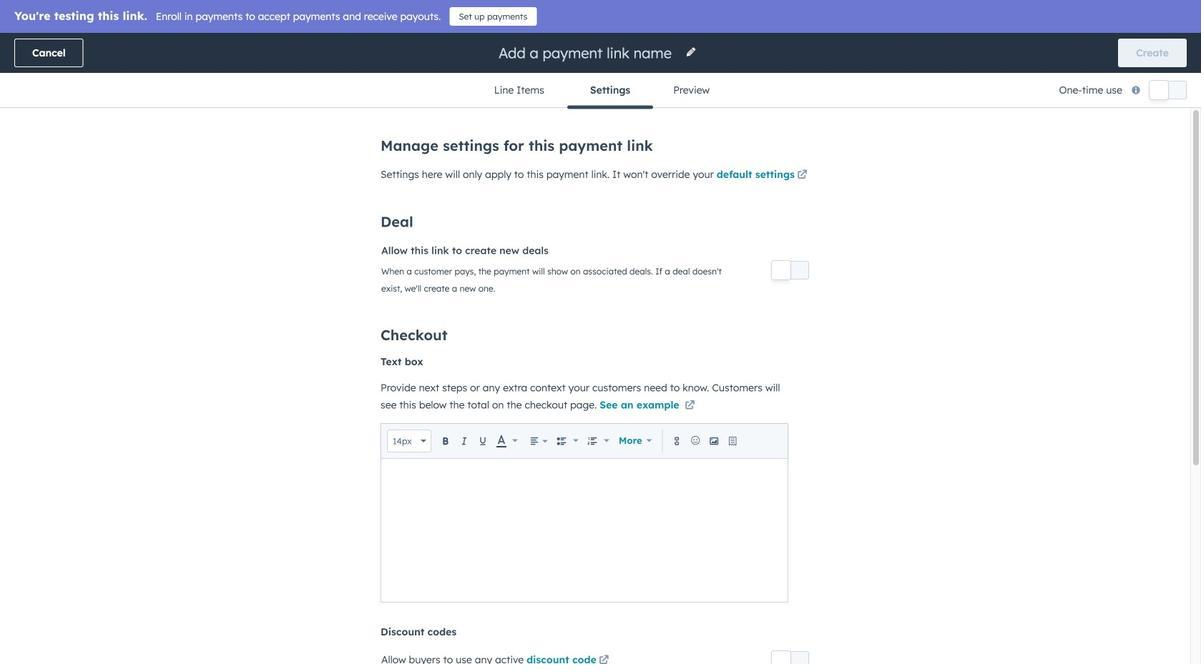 Task type: locate. For each thing, give the bounding box(es) containing it.
0 horizontal spatial group
[[553, 432, 583, 451]]

Size text field
[[392, 434, 421, 449]]

group
[[553, 432, 583, 451], [584, 432, 613, 451]]

1 horizontal spatial group
[[584, 432, 613, 451]]

column header
[[35, 180, 224, 212], [224, 180, 338, 212], [982, 180, 1053, 212], [1053, 180, 1167, 212]]

3 column header from the left
[[982, 180, 1053, 212]]

Add a payment link name field
[[497, 43, 677, 63]]

page section element
[[0, 33, 1202, 109]]

navigation
[[472, 73, 730, 109]]

application
[[381, 424, 789, 603]]

navigation inside page section element
[[472, 73, 730, 109]]

link opens in a new window image
[[798, 171, 808, 181], [685, 398, 695, 415], [685, 402, 695, 412]]

dialog
[[0, 0, 1202, 665]]

link opens in a new window image
[[798, 167, 808, 184], [599, 653, 609, 665], [599, 657, 609, 665]]



Task type: vqa. For each thing, say whether or not it's contained in the screenshot.
first group from the right
yes



Task type: describe. For each thing, give the bounding box(es) containing it.
4 column header from the left
[[1053, 180, 1167, 212]]

2 column header from the left
[[224, 180, 338, 212]]

2 group from the left
[[584, 432, 613, 451]]

1 group from the left
[[553, 432, 583, 451]]

Search search field
[[34, 137, 321, 165]]

previous page image
[[491, 284, 508, 301]]

1 column header from the left
[[35, 180, 224, 212]]



